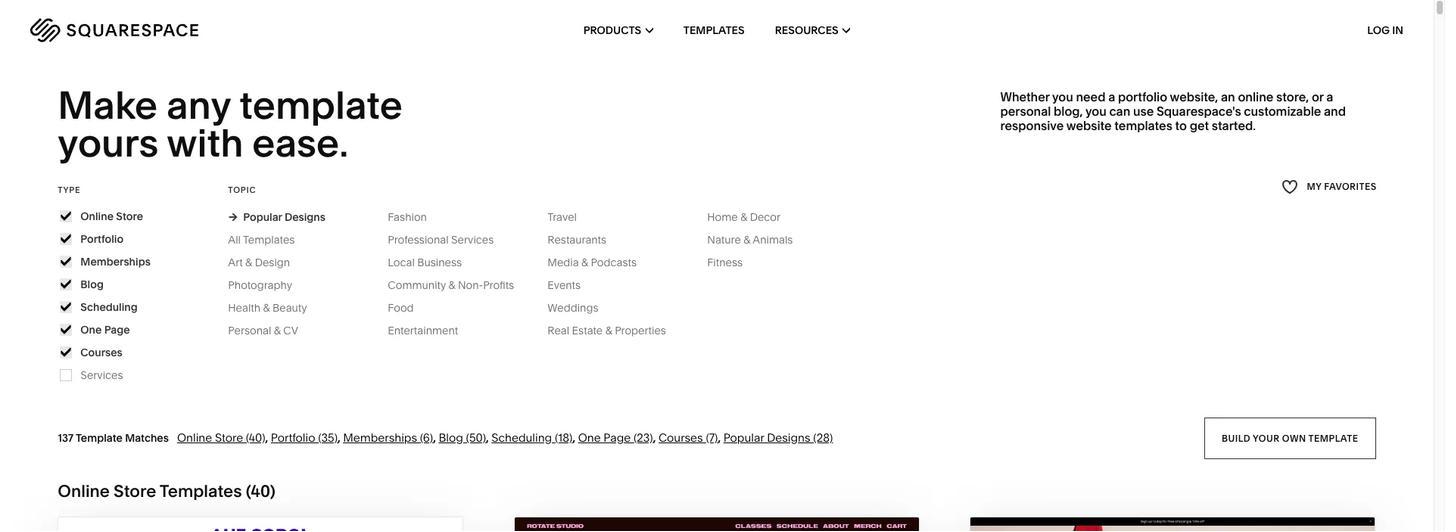 Task type: vqa. For each thing, say whether or not it's contained in the screenshot.
(40)
yes



Task type: locate. For each thing, give the bounding box(es) containing it.
build your own template
[[1222, 433, 1359, 444]]

0 horizontal spatial memberships
[[81, 255, 151, 269]]

1 vertical spatial blog
[[439, 431, 463, 445]]

you left need
[[1053, 89, 1074, 104]]

services
[[451, 233, 494, 247], [81, 369, 123, 382]]

blog
[[81, 278, 104, 291], [439, 431, 463, 445]]

0 vertical spatial one
[[81, 323, 102, 337]]

1 vertical spatial store
[[215, 431, 243, 445]]

designs
[[285, 210, 326, 224], [767, 431, 811, 445]]

health & beauty
[[228, 301, 307, 315]]

an
[[1222, 89, 1236, 104]]

fashion link
[[388, 210, 442, 224]]

(50)
[[466, 431, 486, 445]]

, left one page (23) link
[[573, 431, 576, 445]]

1 horizontal spatial memberships
[[343, 431, 417, 445]]

yours
[[58, 120, 159, 167]]

4 , from the left
[[486, 431, 489, 445]]

1 vertical spatial services
[[81, 369, 123, 382]]

portfolio down online store
[[81, 232, 124, 246]]

any
[[167, 82, 231, 129]]

a right the or
[[1327, 89, 1334, 104]]

store
[[116, 210, 143, 223], [215, 431, 243, 445], [114, 482, 156, 502]]

popular designs (28) link
[[724, 431, 833, 445]]

& right 'estate'
[[606, 324, 613, 338]]

restaurants link
[[548, 233, 622, 247]]

0 vertical spatial templates
[[684, 23, 745, 37]]

, left blog (50) link
[[433, 431, 436, 445]]

decor
[[750, 210, 781, 224]]

professional services
[[388, 233, 494, 247]]

& left cv
[[274, 324, 281, 338]]

with
[[167, 120, 244, 167]]

0 horizontal spatial you
[[1053, 89, 1074, 104]]

0 horizontal spatial courses
[[81, 346, 123, 360]]

real estate & properties
[[548, 324, 666, 338]]

1 horizontal spatial templates
[[243, 233, 295, 247]]

online
[[81, 210, 114, 223], [177, 431, 212, 445], [58, 482, 110, 502]]

0 horizontal spatial page
[[104, 323, 130, 337]]

, left courses (7) link
[[653, 431, 656, 445]]

media
[[548, 256, 579, 269]]

0 vertical spatial store
[[116, 210, 143, 223]]

0 horizontal spatial scheduling
[[81, 301, 138, 314]]

memberships left (6)
[[343, 431, 417, 445]]

entertainment
[[388, 324, 458, 338]]

squarespace logo link
[[30, 18, 305, 42]]

scheduling left (18)
[[492, 431, 552, 445]]

& for decor
[[741, 210, 748, 224]]

1 horizontal spatial portfolio
[[271, 431, 315, 445]]

template inside button
[[1309, 433, 1359, 444]]

community & non-profits link
[[388, 279, 530, 292]]

online store (40) link
[[177, 431, 266, 445]]

popular up all templates at the left
[[243, 210, 282, 224]]

0 vertical spatial template
[[240, 82, 403, 129]]

fashion
[[388, 210, 427, 224]]

& right nature
[[744, 233, 751, 247]]

home & decor link
[[708, 210, 796, 224]]

all
[[228, 233, 241, 247]]

(23)
[[634, 431, 653, 445]]

business
[[417, 256, 462, 269]]

, left memberships (6) link
[[338, 431, 341, 445]]

0 vertical spatial designs
[[285, 210, 326, 224]]

design
[[255, 256, 290, 269]]

& right health
[[263, 301, 270, 315]]

your
[[1254, 433, 1280, 444]]

designs up all templates link
[[285, 210, 326, 224]]

responsive
[[1001, 118, 1064, 133]]

one page
[[81, 323, 130, 337]]

0 horizontal spatial popular
[[243, 210, 282, 224]]

2 vertical spatial store
[[114, 482, 156, 502]]

0 vertical spatial scheduling
[[81, 301, 138, 314]]

scheduling
[[81, 301, 138, 314], [492, 431, 552, 445]]

store for online store templates ( 40 )
[[114, 482, 156, 502]]

build
[[1222, 433, 1251, 444]]

animals
[[753, 233, 793, 247]]

1 vertical spatial courses
[[659, 431, 703, 445]]

a right need
[[1109, 89, 1116, 104]]

blog right (6)
[[439, 431, 463, 445]]

popular
[[243, 210, 282, 224], [724, 431, 765, 445]]

zaatar image
[[971, 518, 1376, 532]]

popular right (7)
[[724, 431, 765, 445]]

1 vertical spatial popular
[[724, 431, 765, 445]]

blog (50) link
[[439, 431, 486, 445]]

0 vertical spatial online
[[81, 210, 114, 223]]

& right 'media'
[[582, 256, 589, 269]]

0 horizontal spatial blog
[[81, 278, 104, 291]]

0 horizontal spatial a
[[1109, 89, 1116, 104]]

online right matches
[[177, 431, 212, 445]]

services down one page
[[81, 369, 123, 382]]

media & podcasts
[[548, 256, 637, 269]]

personal
[[1001, 104, 1051, 119]]

(7)
[[706, 431, 718, 445]]

store for online store
[[116, 210, 143, 223]]

products
[[584, 23, 642, 37]]

blog,
[[1054, 104, 1083, 119]]

2 horizontal spatial templates
[[684, 23, 745, 37]]

resources
[[775, 23, 839, 37]]

designs left (28)
[[767, 431, 811, 445]]

travel
[[548, 210, 577, 224]]

portfolio left (35)
[[271, 431, 315, 445]]

memberships down online store
[[81, 255, 151, 269]]

travel link
[[548, 210, 592, 224]]

1 horizontal spatial courses
[[659, 431, 703, 445]]

, left portfolio (35) 'link'
[[266, 431, 268, 445]]

online down template
[[58, 482, 110, 502]]

1 vertical spatial portfolio
[[271, 431, 315, 445]]

one
[[81, 323, 102, 337], [578, 431, 601, 445]]

0 horizontal spatial portfolio
[[81, 232, 124, 246]]

real estate & properties link
[[548, 324, 682, 338]]

0 vertical spatial popular
[[243, 210, 282, 224]]

1 a from the left
[[1109, 89, 1116, 104]]

portfolio (35) link
[[271, 431, 338, 445]]

aue sobol image
[[59, 518, 463, 532]]

fitness link
[[708, 256, 758, 269]]

1 horizontal spatial scheduling
[[492, 431, 552, 445]]

courses down one page
[[81, 346, 123, 360]]

1 horizontal spatial one
[[578, 431, 601, 445]]

estate
[[572, 324, 603, 338]]

1 horizontal spatial a
[[1327, 89, 1334, 104]]

2 a from the left
[[1327, 89, 1334, 104]]

scheduling up one page
[[81, 301, 138, 314]]

137 template matches
[[58, 432, 169, 445]]

you left can
[[1086, 104, 1107, 119]]

and
[[1325, 104, 1347, 119]]

own
[[1283, 433, 1307, 444]]

1 horizontal spatial designs
[[767, 431, 811, 445]]

0 horizontal spatial services
[[81, 369, 123, 382]]

0 vertical spatial services
[[451, 233, 494, 247]]

profits
[[483, 279, 514, 292]]

& for non-
[[449, 279, 456, 292]]

1 horizontal spatial template
[[1309, 433, 1359, 444]]

zaatar element
[[971, 518, 1376, 532]]

0 vertical spatial memberships
[[81, 255, 151, 269]]

)
[[270, 482, 276, 502]]

courses left (7)
[[659, 431, 703, 445]]

0 vertical spatial portfolio
[[81, 232, 124, 246]]

0 vertical spatial blog
[[81, 278, 104, 291]]

favorites
[[1324, 181, 1377, 193]]

memberships (6) link
[[343, 431, 433, 445]]

health & beauty link
[[228, 301, 322, 315]]

& for cv
[[274, 324, 281, 338]]

2 vertical spatial online
[[58, 482, 110, 502]]

1 vertical spatial page
[[604, 431, 631, 445]]

& right art
[[245, 256, 252, 269]]

2 vertical spatial templates
[[160, 482, 242, 502]]

online store templates ( 40 )
[[58, 482, 276, 502]]

6 , from the left
[[653, 431, 656, 445]]

build your own template button
[[1205, 418, 1377, 460]]

blog up one page
[[81, 278, 104, 291]]

1 vertical spatial one
[[578, 431, 601, 445]]

1 horizontal spatial popular
[[724, 431, 765, 445]]

1 horizontal spatial page
[[604, 431, 631, 445]]

services up business
[[451, 233, 494, 247]]

courses (7) link
[[659, 431, 718, 445]]

0 horizontal spatial designs
[[285, 210, 326, 224]]

nature & animals link
[[708, 233, 808, 247]]

1 vertical spatial online
[[177, 431, 212, 445]]

, left scheduling (18) link
[[486, 431, 489, 445]]

, left popular designs (28) link
[[718, 431, 721, 445]]

customizable
[[1245, 104, 1322, 119]]

7 , from the left
[[718, 431, 721, 445]]

popular designs link
[[228, 210, 326, 224]]

squarespace logo image
[[30, 18, 198, 42]]

1 vertical spatial template
[[1309, 433, 1359, 444]]

& right home
[[741, 210, 748, 224]]

& for design
[[245, 256, 252, 269]]

website,
[[1171, 89, 1219, 104]]

whether
[[1001, 89, 1050, 104]]

& left non-
[[449, 279, 456, 292]]

0 vertical spatial page
[[104, 323, 130, 337]]

0 horizontal spatial template
[[240, 82, 403, 129]]

matches
[[125, 432, 169, 445]]

professional services link
[[388, 233, 509, 247]]

log
[[1368, 23, 1391, 37]]

online down yours
[[81, 210, 114, 223]]

rotate element
[[515, 518, 920, 532]]

,
[[266, 431, 268, 445], [338, 431, 341, 445], [433, 431, 436, 445], [486, 431, 489, 445], [573, 431, 576, 445], [653, 431, 656, 445], [718, 431, 721, 445]]

(
[[246, 482, 251, 502]]



Task type: describe. For each thing, give the bounding box(es) containing it.
aue sobol element
[[59, 518, 463, 532]]

templates link
[[684, 0, 745, 61]]

professional
[[388, 233, 449, 247]]

1 , from the left
[[266, 431, 268, 445]]

beauty
[[273, 301, 307, 315]]

my
[[1307, 181, 1322, 193]]

5 , from the left
[[573, 431, 576, 445]]

health
[[228, 301, 261, 315]]

resources button
[[775, 0, 851, 61]]

(40)
[[246, 431, 266, 445]]

my favorites link
[[1282, 177, 1377, 198]]

ease.
[[252, 120, 349, 167]]

2 , from the left
[[338, 431, 341, 445]]

online for online store
[[81, 210, 114, 223]]

1 vertical spatial scheduling
[[492, 431, 552, 445]]

all templates
[[228, 233, 295, 247]]

& for beauty
[[263, 301, 270, 315]]

online for online store templates ( 40 )
[[58, 482, 110, 502]]

local business link
[[388, 256, 477, 269]]

products button
[[584, 0, 653, 61]]

& for podcasts
[[582, 256, 589, 269]]

photography
[[228, 279, 292, 292]]

scheduling (18) link
[[492, 431, 573, 445]]

can
[[1110, 104, 1131, 119]]

online store
[[81, 210, 143, 223]]

use
[[1134, 104, 1154, 119]]

topic
[[228, 185, 256, 195]]

restaurants
[[548, 233, 607, 247]]

community
[[388, 279, 446, 292]]

nature & animals
[[708, 233, 793, 247]]

art
[[228, 256, 243, 269]]

personal & cv
[[228, 324, 298, 338]]

1 horizontal spatial you
[[1086, 104, 1107, 119]]

40
[[251, 482, 270, 502]]

0 horizontal spatial templates
[[160, 482, 242, 502]]

my favorites
[[1307, 181, 1377, 193]]

(35)
[[318, 431, 338, 445]]

nature
[[708, 233, 741, 247]]

rotate image
[[515, 518, 920, 532]]

squarespace's
[[1157, 104, 1242, 119]]

fitness
[[708, 256, 743, 269]]

log             in link
[[1368, 23, 1404, 37]]

0 vertical spatial courses
[[81, 346, 123, 360]]

1 vertical spatial templates
[[243, 233, 295, 247]]

media & podcasts link
[[548, 256, 652, 269]]

store for online store (40) , portfolio (35) , memberships (6) , blog (50) , scheduling (18) , one page (23) , courses (7) , popular designs (28)
[[215, 431, 243, 445]]

store,
[[1277, 89, 1310, 104]]

one page (23) link
[[578, 431, 653, 445]]

make any template yours with ease.
[[58, 82, 411, 167]]

(6)
[[420, 431, 433, 445]]

non-
[[458, 279, 483, 292]]

0 horizontal spatial one
[[81, 323, 102, 337]]

real
[[548, 324, 570, 338]]

popular designs
[[243, 210, 326, 224]]

137
[[58, 432, 74, 445]]

get
[[1190, 118, 1210, 133]]

template inside make any template yours with ease.
[[240, 82, 403, 129]]

& for animals
[[744, 233, 751, 247]]

local
[[388, 256, 415, 269]]

community & non-profits
[[388, 279, 514, 292]]

1 vertical spatial memberships
[[343, 431, 417, 445]]

3 , from the left
[[433, 431, 436, 445]]

events
[[548, 279, 581, 292]]

(18)
[[555, 431, 573, 445]]

personal & cv link
[[228, 324, 314, 338]]

1 vertical spatial designs
[[767, 431, 811, 445]]

home
[[708, 210, 738, 224]]

or
[[1312, 89, 1324, 104]]

(28)
[[814, 431, 833, 445]]

home & decor
[[708, 210, 781, 224]]

1 horizontal spatial services
[[451, 233, 494, 247]]

properties
[[615, 324, 666, 338]]

to
[[1176, 118, 1188, 133]]

podcasts
[[591, 256, 637, 269]]

in
[[1393, 23, 1404, 37]]

weddings
[[548, 301, 599, 315]]

1 horizontal spatial blog
[[439, 431, 463, 445]]

online for online store (40) , portfolio (35) , memberships (6) , blog (50) , scheduling (18) , one page (23) , courses (7) , popular designs (28)
[[177, 431, 212, 445]]

food
[[388, 301, 414, 315]]

whether you need a portfolio website, an online store, or a personal blog, you can use squarespace's customizable and responsive website templates to get started.
[[1001, 89, 1347, 133]]

portfolio
[[1119, 89, 1168, 104]]

food link
[[388, 301, 429, 315]]

events link
[[548, 279, 596, 292]]

log             in
[[1368, 23, 1404, 37]]

need
[[1077, 89, 1106, 104]]

online
[[1239, 89, 1274, 104]]



